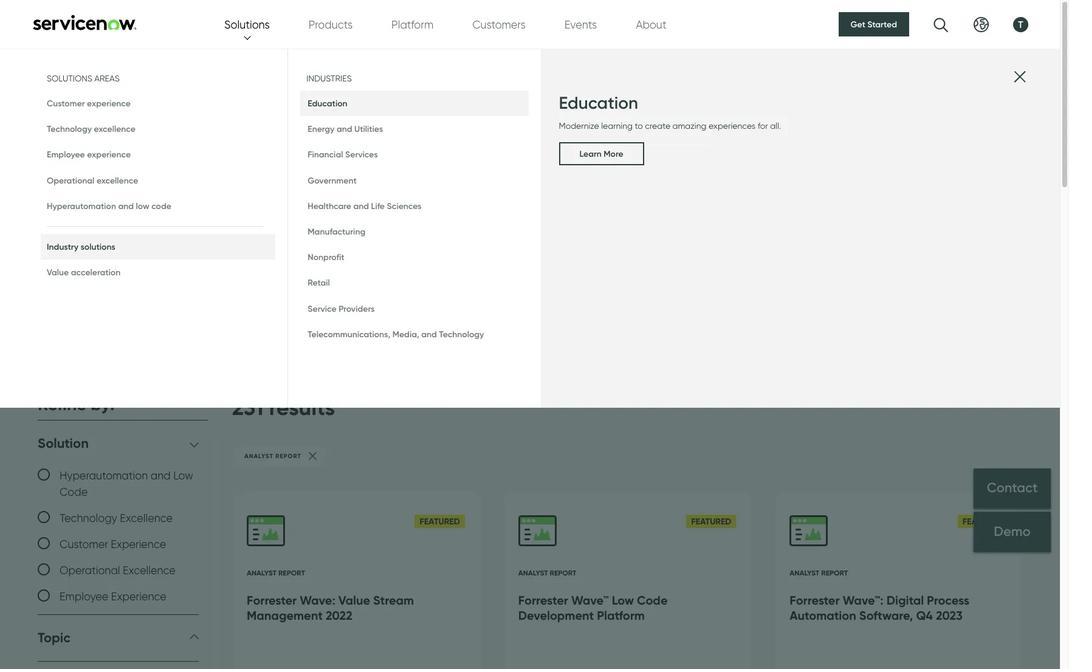 Task type: locate. For each thing, give the bounding box(es) containing it.
2 experience from the top
[[111, 590, 167, 603]]

center
[[102, 86, 146, 101]]

modernize learning to create amazing experiences for all.
[[559, 121, 782, 131]]

0 horizontal spatial analyst
[[247, 569, 277, 578]]

code
[[60, 486, 88, 498], [637, 593, 668, 608]]

resource center
[[38, 86, 146, 101]]

0 horizontal spatial to
[[208, 171, 224, 191]]

solutions
[[224, 18, 270, 31], [47, 74, 92, 83]]

technology up "customer experience" at the bottom
[[60, 512, 117, 525]]

0 horizontal spatial report
[[279, 569, 305, 578]]

employee down the operational excellence
[[60, 590, 108, 603]]

low
[[173, 469, 193, 482], [612, 593, 634, 608]]

1 vertical spatial experience
[[87, 149, 131, 160]]

hyperautomation inside hyperautomation and low code
[[60, 469, 148, 482]]

employee inside employee experience link
[[47, 149, 85, 160]]

0 vertical spatial customer
[[47, 98, 85, 109]]

1 horizontal spatial value
[[339, 593, 370, 608]]

1 vertical spatial solutions
[[47, 74, 92, 83]]

code inside 'forrester wave™ low code development platform'
[[637, 593, 668, 608]]

2 horizontal spatial forrester
[[790, 593, 840, 608]]

center
[[212, 112, 335, 160]]

0 horizontal spatial low
[[173, 469, 193, 482]]

3 analyst from the left
[[790, 569, 820, 578]]

refine
[[38, 394, 87, 415]]

1 vertical spatial experience
[[111, 590, 167, 603]]

report up wave: on the left
[[279, 569, 305, 578]]

services
[[345, 149, 378, 160]]

employee for employee experience
[[60, 590, 108, 603]]

featured for forrester wave™ low code development platform
[[692, 517, 732, 527]]

and
[[337, 124, 352, 135], [118, 201, 134, 211], [354, 201, 369, 211], [422, 329, 437, 340], [151, 469, 171, 482]]

nonprofit
[[308, 252, 345, 263]]

employee experience
[[47, 149, 131, 160]]

3 report from the left
[[822, 569, 848, 578]]

0 horizontal spatial you
[[109, 171, 137, 191]]

refine by:
[[38, 394, 115, 415]]

and for low
[[118, 201, 134, 211]]

0 vertical spatial hyperautomation
[[47, 201, 116, 211]]

excellence
[[120, 512, 173, 525], [123, 564, 176, 577]]

employee up the whether
[[47, 149, 85, 160]]

operational excellence
[[60, 564, 176, 577]]

topic
[[38, 630, 71, 646]]

1 vertical spatial for
[[705, 171, 726, 191]]

1 vertical spatial excellence
[[123, 564, 176, 577]]

clear all link
[[167, 395, 208, 413]]

1 horizontal spatial analyst
[[519, 569, 548, 578]]

2 horizontal spatial analyst report
[[790, 569, 848, 578]]

0 vertical spatial excellence
[[94, 124, 136, 135]]

1 vertical spatial customer
[[60, 538, 108, 551]]

government link
[[301, 168, 529, 193]]

report
[[279, 569, 305, 578], [550, 569, 577, 578], [822, 569, 848, 578]]

2 vertical spatial technology
[[60, 512, 117, 525]]

and for life
[[354, 201, 369, 211]]

option
[[650, 171, 701, 191]]

education
[[559, 92, 639, 113], [308, 98, 348, 109]]

3 forrester from the left
[[790, 593, 840, 608]]

0 vertical spatial employee
[[47, 149, 85, 160]]

0 vertical spatial value
[[47, 267, 69, 278]]

forrester left wave™:
[[790, 593, 840, 608]]

2 forrester from the left
[[519, 593, 569, 608]]

operational
[[47, 175, 95, 186], [60, 564, 120, 577]]

about button
[[636, 16, 667, 33]]

customer down technology excellence
[[60, 538, 108, 551]]

you down the experiences
[[730, 171, 758, 191]]

products
[[309, 18, 353, 31]]

1 horizontal spatial featured
[[692, 517, 732, 527]]

1 forrester from the left
[[247, 593, 297, 608]]

0 vertical spatial low
[[173, 469, 193, 482]]

low for wave™
[[612, 593, 634, 608]]

value
[[47, 267, 69, 278], [339, 593, 370, 608]]

231
[[232, 394, 264, 421]]

for left all.
[[758, 121, 769, 131]]

excellence
[[94, 124, 136, 135], [97, 175, 138, 186]]

1 horizontal spatial report
[[550, 569, 577, 578]]

hyperautomation and low code link
[[41, 193, 276, 219]]

analyst report up 'wave™'
[[519, 569, 577, 578]]

0 vertical spatial excellence
[[120, 512, 173, 525]]

forrester inside forrester wave: value stream management 2022
[[247, 593, 297, 608]]

manufacturing link
[[301, 219, 529, 245]]

experience up the operational excellence
[[87, 149, 131, 160]]

analyst report up management
[[247, 569, 305, 578]]

developer,
[[470, 171, 552, 191]]

excellence up hyperautomation and low code
[[97, 175, 138, 186]]

technology down service providers link
[[439, 329, 484, 340]]

forrester wave™: digital process automation software, q4 2023
[[790, 593, 970, 623]]

2 horizontal spatial report
[[822, 569, 848, 578]]

excellence for operational excellence
[[123, 564, 176, 577]]

hyperautomation for hyperautomation and low code
[[47, 201, 116, 211]]

service providers
[[308, 303, 375, 314]]

experience down areas
[[87, 98, 131, 109]]

1 you from the left
[[109, 171, 137, 191]]

1 vertical spatial low
[[612, 593, 634, 608]]

1 vertical spatial value
[[339, 593, 370, 608]]

government
[[308, 175, 357, 186]]

0 horizontal spatial solutions
[[47, 74, 92, 83]]

an
[[344, 171, 364, 191], [626, 171, 646, 191]]

forrester for forrester wave: value stream management 2022
[[247, 593, 297, 608]]

solutions for solutions areas
[[47, 74, 92, 83]]

an right have
[[626, 171, 646, 191]]

0 horizontal spatial for
[[705, 171, 726, 191]]

0 horizontal spatial code
[[60, 486, 88, 498]]

report up 'wave™'
[[550, 569, 577, 578]]

energy
[[308, 124, 335, 135]]

financial
[[308, 149, 343, 160]]

2 experience from the top
[[87, 149, 131, 160]]

learn more
[[580, 149, 624, 160]]

more
[[604, 149, 624, 160]]

analyst report up automation
[[790, 569, 848, 578]]

0 horizontal spatial education
[[308, 98, 348, 109]]

Search resources field
[[38, 286, 1023, 345]]

forrester left 'wave™'
[[519, 593, 569, 608]]

1 analyst from the left
[[247, 569, 277, 578]]

management
[[247, 608, 323, 623]]

to right new
[[208, 171, 224, 191]]

customer experience link
[[41, 91, 276, 116]]

excellence up employee experience
[[94, 124, 136, 135]]

2 featured from the left
[[692, 517, 732, 527]]

report for wave:
[[279, 569, 305, 578]]

1 horizontal spatial low
[[612, 593, 634, 608]]

2 analyst from the left
[[519, 569, 548, 578]]

forrester
[[247, 593, 297, 608], [519, 593, 569, 608], [790, 593, 840, 608]]

to left create
[[635, 121, 643, 131]]

an right or
[[344, 171, 364, 191]]

analyst for forrester wave™: digital process automation software, q4 2023
[[790, 569, 820, 578]]

1 horizontal spatial forrester
[[519, 593, 569, 608]]

1 report from the left
[[279, 569, 305, 578]]

0 horizontal spatial featured
[[420, 517, 460, 527]]

value inside forrester wave: value stream management 2022
[[339, 593, 370, 608]]

2 report from the left
[[550, 569, 577, 578]]

value right wave: on the left
[[339, 593, 370, 608]]

1 horizontal spatial analyst report
[[519, 569, 577, 578]]

forrester inside forrester wave™: digital process automation software, q4 2023
[[790, 593, 840, 608]]

1 horizontal spatial to
[[635, 121, 643, 131]]

stream
[[373, 593, 414, 608]]

experience for employee experience
[[111, 590, 167, 603]]

0 horizontal spatial an
[[344, 171, 364, 191]]

and for low
[[151, 469, 171, 482]]

1 featured from the left
[[420, 517, 460, 527]]

for right option
[[705, 171, 726, 191]]

solution
[[38, 435, 89, 452]]

hyperautomation down the whether
[[47, 201, 116, 211]]

resource
[[38, 86, 99, 101]]

0 vertical spatial experience
[[111, 538, 166, 551]]

1 vertical spatial excellence
[[97, 175, 138, 186]]

digital
[[887, 593, 924, 608]]

low inside hyperautomation and low code
[[173, 469, 193, 482]]

healthcare and life sciences
[[308, 201, 422, 211]]

0 vertical spatial to
[[635, 121, 643, 131]]

forrester inside 'forrester wave™ low code development platform'
[[519, 593, 569, 608]]

0 horizontal spatial analyst report
[[247, 569, 305, 578]]

experience for customer experience
[[111, 538, 166, 551]]

1 vertical spatial hyperautomation
[[60, 469, 148, 482]]

providers
[[339, 303, 375, 314]]

1 experience from the top
[[111, 538, 166, 551]]

2 horizontal spatial featured
[[963, 517, 1003, 527]]

telecommunications, media, and technology link
[[301, 322, 529, 347]]

acceleration
[[71, 267, 121, 278]]

technology down customer experience
[[47, 124, 92, 135]]

0 horizontal spatial forrester
[[247, 593, 297, 608]]

1 horizontal spatial code
[[637, 593, 668, 608]]

clear
[[167, 397, 194, 410]]

get
[[851, 19, 866, 30]]

low inside 'forrester wave™ low code development platform'
[[612, 593, 634, 608]]

we
[[556, 171, 579, 191]]

employee
[[47, 149, 85, 160], [60, 590, 108, 603]]

events
[[565, 18, 597, 31]]

0 vertical spatial operational
[[47, 175, 95, 186]]

customer for customer experience
[[60, 538, 108, 551]]

customer down solutions areas
[[47, 98, 85, 109]]

experience for customer experience
[[87, 98, 131, 109]]

2 horizontal spatial analyst
[[790, 569, 820, 578]]

you up hyperautomation and low code
[[109, 171, 137, 191]]

operational down "customer experience" at the bottom
[[60, 564, 120, 577]]

value down industry
[[47, 267, 69, 278]]

are
[[141, 171, 167, 191]]

technology for technology excellence
[[47, 124, 92, 135]]

code inside hyperautomation and low code
[[60, 486, 88, 498]]

1 horizontal spatial for
[[758, 121, 769, 131]]

1 vertical spatial to
[[208, 171, 224, 191]]

1 experience from the top
[[87, 98, 131, 109]]

you
[[109, 171, 137, 191], [730, 171, 758, 191]]

or
[[324, 171, 340, 191]]

featured
[[420, 517, 460, 527], [692, 517, 732, 527], [963, 517, 1003, 527]]

1 horizontal spatial you
[[730, 171, 758, 191]]

customer inside "customer experience" link
[[47, 98, 85, 109]]

education up learning at the right top
[[559, 92, 639, 113]]

telecommunications, media, and technology
[[308, 329, 484, 340]]

2 analyst report from the left
[[519, 569, 577, 578]]

forrester wave™ low code development platform
[[519, 593, 668, 623]]

1 horizontal spatial an
[[626, 171, 646, 191]]

servicenow
[[228, 171, 320, 191]]

and inside hyperautomation and low code
[[151, 469, 171, 482]]

operational down employee experience
[[47, 175, 95, 186]]

experience down the operational excellence
[[111, 590, 167, 603]]

technology
[[47, 124, 92, 135], [439, 329, 484, 340], [60, 512, 117, 525]]

3 analyst report from the left
[[790, 569, 848, 578]]

to
[[635, 121, 643, 131], [208, 171, 224, 191]]

featured for forrester wave: value stream management 2022
[[420, 517, 460, 527]]

1 analyst report from the left
[[247, 569, 305, 578]]

automation
[[790, 608, 857, 623]]

excellence up employee experience
[[123, 564, 176, 577]]

education down 'industries'
[[308, 98, 348, 109]]

1 horizontal spatial solutions
[[224, 18, 270, 31]]

1 vertical spatial employee
[[60, 590, 108, 603]]

0 vertical spatial solutions
[[224, 18, 270, 31]]

1 vertical spatial code
[[637, 593, 668, 608]]

whether you are new to servicenow or an experienced developer, we have an option for you
[[38, 171, 758, 191]]

technology for technology excellence
[[60, 512, 117, 525]]

energy and utilities link
[[301, 116, 529, 142]]

experience up the operational excellence
[[111, 538, 166, 551]]

0 vertical spatial experience
[[87, 98, 131, 109]]

value acceleration
[[47, 267, 121, 278]]

excellence down hyperautomation and low code
[[120, 512, 173, 525]]

report up wave™:
[[822, 569, 848, 578]]

forrester left wave: on the left
[[247, 593, 297, 608]]

servicenow image
[[32, 14, 138, 30]]

3 featured from the left
[[963, 517, 1003, 527]]

hyperautomation up technology excellence
[[60, 469, 148, 482]]

0 vertical spatial code
[[60, 486, 88, 498]]

retail link
[[301, 270, 529, 296]]

1 vertical spatial operational
[[60, 564, 120, 577]]

0 vertical spatial technology
[[47, 124, 92, 135]]

for
[[758, 121, 769, 131], [705, 171, 726, 191]]



Task type: vqa. For each thing, say whether or not it's contained in the screenshot.
Slide 2 of 6 tab panel
no



Task type: describe. For each thing, give the bounding box(es) containing it.
healthcare and life sciences link
[[301, 193, 529, 219]]

software,
[[860, 608, 914, 623]]

low for and
[[173, 469, 193, 482]]

q4
[[917, 608, 933, 623]]

231 results
[[232, 394, 335, 421]]

all.
[[771, 121, 782, 131]]

technology excellence
[[47, 124, 136, 135]]

healthcare
[[308, 201, 351, 211]]

code for forrester wave™ low code development platform
[[637, 593, 668, 608]]

employee experience
[[60, 590, 167, 603]]

analyst report for wave™
[[519, 569, 577, 578]]

0 horizontal spatial value
[[47, 267, 69, 278]]

customers
[[473, 18, 526, 31]]

experiences
[[709, 121, 756, 131]]

wave™
[[572, 593, 609, 608]]

products button
[[309, 16, 353, 33]]

forrester for forrester wave™ low code development platform
[[519, 593, 569, 608]]

hyperautomation for hyperautomation and low code
[[60, 469, 148, 482]]

new
[[171, 171, 204, 191]]

report
[[276, 453, 302, 461]]

industry solutions
[[47, 241, 115, 252]]

whether
[[38, 171, 105, 191]]

and for utilities
[[337, 124, 352, 135]]

operational for operational excellence
[[60, 564, 120, 577]]

analyst report for wave:
[[247, 569, 305, 578]]

forrester wave: value stream management 2022
[[247, 593, 414, 623]]

analyst report for wave™:
[[790, 569, 848, 578]]

create
[[645, 121, 671, 131]]

about
[[636, 18, 667, 31]]

analyst report
[[244, 453, 302, 461]]

employee experience link
[[41, 142, 276, 168]]

energy and utilities
[[308, 124, 383, 135]]

0 vertical spatial for
[[758, 121, 769, 131]]

forrester for forrester wave™: digital process automation software, q4 2023
[[790, 593, 840, 608]]

get started link
[[839, 12, 910, 36]]

operational excellence
[[47, 175, 138, 186]]

analyst for forrester wave: value stream management 2022
[[247, 569, 277, 578]]

2023
[[937, 608, 963, 623]]

development platform
[[519, 608, 645, 623]]

value acceleration link
[[41, 260, 276, 285]]

technology excellence link
[[41, 116, 276, 142]]

wave:
[[300, 593, 336, 608]]

operational for operational excellence
[[47, 175, 95, 186]]

2022
[[326, 608, 353, 623]]

hyperautomation and low code
[[60, 469, 193, 498]]

results
[[269, 394, 335, 421]]

amazing
[[673, 121, 707, 131]]

customer for customer experience
[[47, 98, 85, 109]]

service
[[308, 303, 337, 314]]

learning
[[602, 121, 633, 131]]

solutions button
[[224, 16, 270, 33]]

process
[[927, 593, 970, 608]]

employee for employee experience
[[47, 149, 85, 160]]

solutions for solutions
[[224, 18, 270, 31]]

operational excellence link
[[41, 168, 276, 193]]

code for hyperautomation and low code
[[60, 486, 88, 498]]

excellence for technology excellence
[[94, 124, 136, 135]]

have
[[583, 171, 622, 191]]

events button
[[565, 16, 597, 33]]

resource center
[[38, 112, 335, 160]]

featured for forrester wave™: digital process automation software, q4 2023
[[963, 517, 1003, 527]]

excellence for technology excellence
[[120, 512, 173, 525]]

manufacturing
[[308, 226, 366, 237]]

report for wave™:
[[822, 569, 848, 578]]

learn
[[580, 149, 602, 160]]

customers button
[[473, 16, 526, 33]]

2 an from the left
[[626, 171, 646, 191]]

telecommunications,
[[308, 329, 391, 340]]

learn more link
[[559, 143, 644, 166]]

solutions areas
[[47, 74, 120, 83]]

get started
[[851, 19, 898, 30]]

customer experience
[[47, 98, 131, 109]]

1 vertical spatial technology
[[439, 329, 484, 340]]

all
[[197, 397, 208, 410]]

customer experience
[[60, 538, 166, 551]]

utilities
[[355, 124, 383, 135]]

experience for employee experience
[[87, 149, 131, 160]]

sciences
[[387, 201, 422, 211]]

excellence for operational excellence
[[97, 175, 138, 186]]

areas
[[94, 74, 120, 83]]

clear all
[[167, 397, 208, 410]]

nonprofit link
[[301, 245, 529, 270]]

technology excellence
[[60, 512, 173, 525]]

financial services
[[308, 149, 378, 160]]

industry
[[47, 241, 78, 252]]

industry solutions link
[[41, 234, 276, 260]]

media,
[[393, 329, 419, 340]]

1 horizontal spatial education
[[559, 92, 639, 113]]

financial services link
[[301, 142, 529, 168]]

report for wave™
[[550, 569, 577, 578]]

2 you from the left
[[730, 171, 758, 191]]

1 an from the left
[[344, 171, 364, 191]]

analyst
[[244, 453, 274, 461]]

platform button
[[392, 16, 434, 33]]

education inside education 'link'
[[308, 98, 348, 109]]

code
[[152, 201, 171, 211]]

analyst for forrester wave™ low code development platform
[[519, 569, 548, 578]]

education link
[[301, 91, 529, 116]]

hyperautomation and low code
[[47, 201, 171, 211]]



